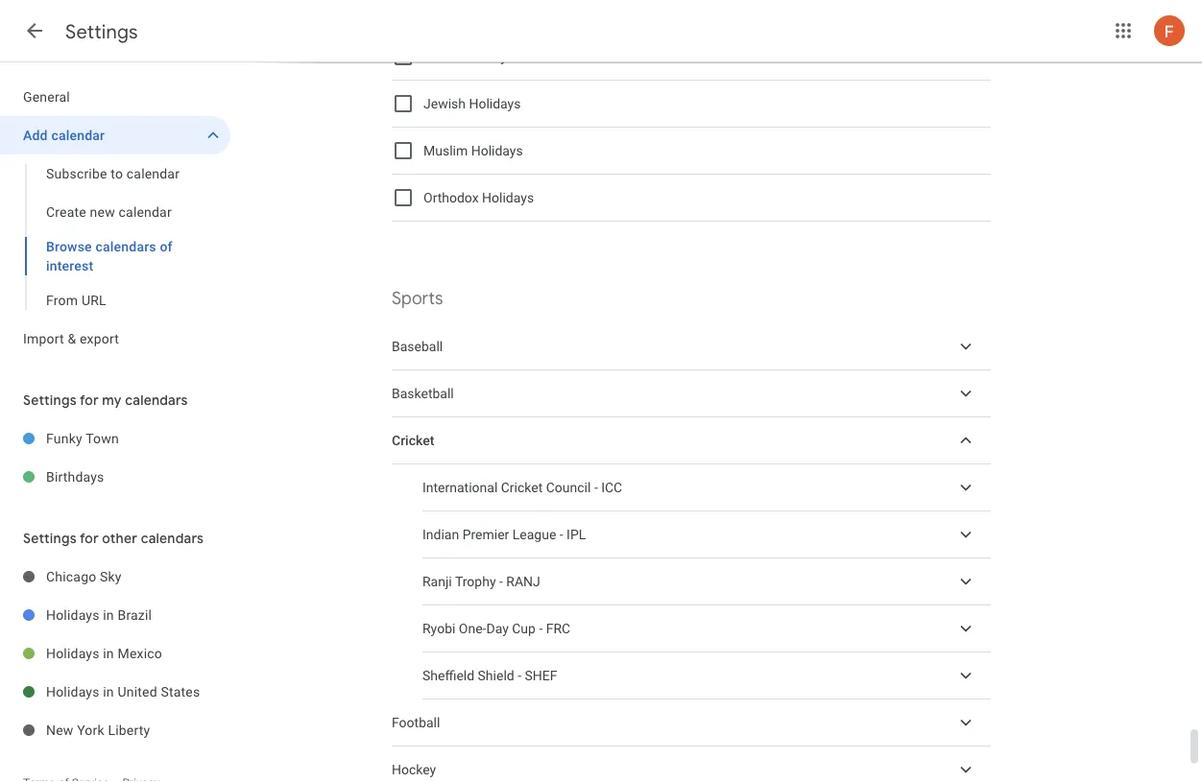 Task type: locate. For each thing, give the bounding box(es) containing it.
calendar up subscribe
[[51, 127, 105, 143]]

liberty
[[108, 723, 150, 739]]

settings
[[65, 19, 138, 44], [23, 392, 77, 409], [23, 530, 77, 548]]

settings up funky
[[23, 392, 77, 409]]

- left icc
[[595, 480, 598, 496]]

go back image
[[23, 19, 46, 42]]

calendar inside tree item
[[51, 127, 105, 143]]

1 vertical spatial for
[[80, 530, 99, 548]]

calendars right my
[[125, 392, 188, 409]]

calendars down create new calendar
[[96, 239, 156, 255]]

1 in from the top
[[103, 608, 114, 623]]

cricket down basketball
[[392, 433, 435, 449]]

muslim holidays
[[424, 143, 523, 159]]

calendar
[[51, 127, 105, 143], [127, 166, 180, 182], [119, 204, 172, 220]]

0 horizontal spatial cricket
[[392, 433, 435, 449]]

2 vertical spatial calendars
[[141, 530, 204, 548]]

chicago sky tree item
[[0, 558, 231, 597]]

sky
[[100, 569, 122, 585]]

premier
[[463, 527, 509, 543]]

icc
[[602, 480, 623, 496]]

ranji trophy - ranj tree item
[[423, 559, 991, 606]]

international cricket council - icc tree item
[[423, 465, 991, 512]]

in
[[103, 608, 114, 623], [103, 646, 114, 662], [103, 684, 114, 700]]

in left mexico
[[103, 646, 114, 662]]

in left brazil
[[103, 608, 114, 623]]

new york liberty link
[[46, 712, 231, 750]]

settings for my calendars
[[23, 392, 188, 409]]

subscribe
[[46, 166, 107, 182]]

calendar up of
[[119, 204, 172, 220]]

1 vertical spatial calendars
[[125, 392, 188, 409]]

hindu
[[424, 49, 459, 65]]

holidays in mexico link
[[46, 635, 231, 673]]

1 vertical spatial in
[[103, 646, 114, 662]]

for for other
[[80, 530, 99, 548]]

settings right go back icon at top
[[65, 19, 138, 44]]

settings for settings
[[65, 19, 138, 44]]

2 vertical spatial calendar
[[119, 204, 172, 220]]

settings for settings for my calendars
[[23, 392, 77, 409]]

2 for from the top
[[80, 530, 99, 548]]

0 vertical spatial for
[[80, 392, 99, 409]]

ranji
[[423, 574, 452, 590]]

group
[[0, 155, 231, 320]]

0 vertical spatial calendars
[[96, 239, 156, 255]]

birthdays link
[[46, 458, 231, 497]]

shield
[[478, 668, 515, 684]]

3 in from the top
[[103, 684, 114, 700]]

in left united
[[103, 684, 114, 700]]

tree containing general
[[0, 78, 231, 358]]

holidays up new
[[46, 684, 100, 700]]

ryobi one-day cup - frc
[[423, 621, 571, 637]]

indian premier league - ipl
[[423, 527, 586, 543]]

calendars
[[96, 239, 156, 255], [125, 392, 188, 409], [141, 530, 204, 548]]

calendars for other
[[141, 530, 204, 548]]

cricket
[[392, 433, 435, 449], [501, 480, 543, 496]]

1 vertical spatial settings
[[23, 392, 77, 409]]

for left other
[[80, 530, 99, 548]]

settings for other calendars
[[23, 530, 204, 548]]

- left ipl
[[560, 527, 564, 543]]

new
[[46, 723, 74, 739]]

muslim
[[424, 143, 468, 159]]

1 for from the top
[[80, 392, 99, 409]]

indian premier league - ipl tree item
[[423, 512, 991, 559]]

in for united
[[103, 684, 114, 700]]

- left shef
[[518, 668, 522, 684]]

chicago
[[46, 569, 96, 585]]

ipl
[[567, 527, 586, 543]]

hockey tree item
[[392, 747, 991, 783]]

-
[[595, 480, 598, 496], [560, 527, 564, 543], [500, 574, 503, 590], [539, 621, 543, 637], [518, 668, 522, 684]]

for
[[80, 392, 99, 409], [80, 530, 99, 548]]

cricket left council
[[501, 480, 543, 496]]

add
[[23, 127, 48, 143]]

of
[[160, 239, 173, 255]]

in inside tree item
[[103, 646, 114, 662]]

2 vertical spatial in
[[103, 684, 114, 700]]

in for brazil
[[103, 608, 114, 623]]

group containing subscribe to calendar
[[0, 155, 231, 320]]

new york liberty tree item
[[0, 712, 231, 750]]

new york liberty
[[46, 723, 150, 739]]

to
[[111, 166, 123, 182]]

cricket tree item
[[392, 418, 991, 465]]

holidays
[[462, 49, 514, 65], [469, 96, 521, 112], [471, 143, 523, 159], [482, 190, 534, 206], [46, 608, 100, 623], [46, 646, 100, 662], [46, 684, 100, 700]]

mexico
[[118, 646, 162, 662]]

hockey
[[392, 763, 436, 778]]

2 in from the top
[[103, 646, 114, 662]]

0 vertical spatial cricket
[[392, 433, 435, 449]]

holidays down 'holidays in brazil'
[[46, 646, 100, 662]]

calendars up chicago sky link
[[141, 530, 204, 548]]

0 vertical spatial in
[[103, 608, 114, 623]]

calendars inside browse calendars of interest
[[96, 239, 156, 255]]

1 vertical spatial calendar
[[127, 166, 180, 182]]

general
[[23, 89, 70, 105]]

from url
[[46, 293, 106, 308]]

holidays up orthodox holidays on the top left of page
[[471, 143, 523, 159]]

interest
[[46, 258, 93, 274]]

holidays down chicago
[[46, 608, 100, 623]]

0 vertical spatial calendar
[[51, 127, 105, 143]]

york
[[77, 723, 104, 739]]

0 vertical spatial settings
[[65, 19, 138, 44]]

my
[[102, 392, 122, 409]]

basketball tree item
[[392, 371, 991, 418]]

calendar right to
[[127, 166, 180, 182]]

settings up chicago
[[23, 530, 77, 548]]

import & export
[[23, 331, 119, 347]]

indian
[[423, 527, 459, 543]]

tree
[[0, 78, 231, 358]]

hindu holidays
[[424, 49, 514, 65]]

united
[[118, 684, 157, 700]]

settings heading
[[65, 19, 138, 44]]

for left my
[[80, 392, 99, 409]]

1 horizontal spatial cricket
[[501, 480, 543, 496]]

2 vertical spatial settings
[[23, 530, 77, 548]]



Task type: vqa. For each thing, say whether or not it's contained in the screenshot.
3 PM 3
no



Task type: describe. For each thing, give the bounding box(es) containing it.
settings for settings for other calendars
[[23, 530, 77, 548]]

football
[[392, 715, 440, 731]]

sheffield shield - shef tree item
[[423, 653, 991, 700]]

holidays right orthodox
[[482, 190, 534, 206]]

settings for other calendars tree
[[0, 558, 231, 750]]

holidays in united states tree item
[[0, 673, 231, 712]]

browse calendars of interest
[[46, 239, 173, 274]]

states
[[161, 684, 200, 700]]

brazil
[[118, 608, 152, 623]]

ranj
[[507, 574, 541, 590]]

browse
[[46, 239, 92, 255]]

sheffield
[[423, 668, 475, 684]]

holidays in brazil
[[46, 608, 152, 623]]

cup
[[512, 621, 536, 637]]

&
[[68, 331, 76, 347]]

import
[[23, 331, 64, 347]]

holidays right hindu
[[462, 49, 514, 65]]

ranji trophy - ranj
[[423, 574, 541, 590]]

holidays in brazil tree item
[[0, 597, 231, 635]]

trophy
[[455, 574, 496, 590]]

1 vertical spatial cricket
[[501, 480, 543, 496]]

sheffield shield - shef
[[423, 668, 558, 684]]

ryobi one-day cup - frc tree item
[[423, 606, 991, 653]]

football tree item
[[392, 700, 991, 747]]

day
[[487, 621, 509, 637]]

holidays inside tree item
[[46, 646, 100, 662]]

chicago sky
[[46, 569, 122, 585]]

holidays right jewish on the left top
[[469, 96, 521, 112]]

export
[[80, 331, 119, 347]]

chicago sky link
[[46, 558, 231, 597]]

holidays in brazil link
[[46, 597, 231, 635]]

basketball
[[392, 386, 454, 402]]

funky town
[[46, 431, 119, 447]]

new
[[90, 204, 115, 220]]

sports
[[392, 288, 443, 310]]

add calendar
[[23, 127, 105, 143]]

add calendar tree item
[[0, 116, 231, 155]]

shef
[[525, 668, 558, 684]]

calendar for subscribe to calendar
[[127, 166, 180, 182]]

international
[[423, 480, 498, 496]]

town
[[86, 431, 119, 447]]

funky town tree item
[[0, 420, 231, 458]]

subscribe to calendar
[[46, 166, 180, 182]]

holidays in united states link
[[46, 673, 231, 712]]

baseball
[[392, 339, 443, 355]]

orthodox
[[424, 190, 479, 206]]

- left ranj
[[500, 574, 503, 590]]

holidays in mexico tree item
[[0, 635, 231, 673]]

from
[[46, 293, 78, 308]]

in for mexico
[[103, 646, 114, 662]]

league
[[513, 527, 557, 543]]

ryobi
[[423, 621, 456, 637]]

calendar for create new calendar
[[119, 204, 172, 220]]

create
[[46, 204, 86, 220]]

holidays in united states
[[46, 684, 200, 700]]

holidays in mexico
[[46, 646, 162, 662]]

create new calendar
[[46, 204, 172, 220]]

birthdays
[[46, 469, 104, 485]]

settings for my calendars tree
[[0, 420, 231, 497]]

baseball tree item
[[392, 324, 991, 371]]

jewish
[[424, 96, 466, 112]]

jewish holidays
[[424, 96, 521, 112]]

- right cup
[[539, 621, 543, 637]]

council
[[546, 480, 591, 496]]

for for my
[[80, 392, 99, 409]]

calendars for my
[[125, 392, 188, 409]]

birthdays tree item
[[0, 458, 231, 497]]

international cricket council - icc
[[423, 480, 623, 496]]

url
[[82, 293, 106, 308]]

funky
[[46, 431, 82, 447]]

one-
[[459, 621, 487, 637]]

frc
[[546, 621, 571, 637]]

other
[[102, 530, 138, 548]]

orthodox holidays
[[424, 190, 534, 206]]



